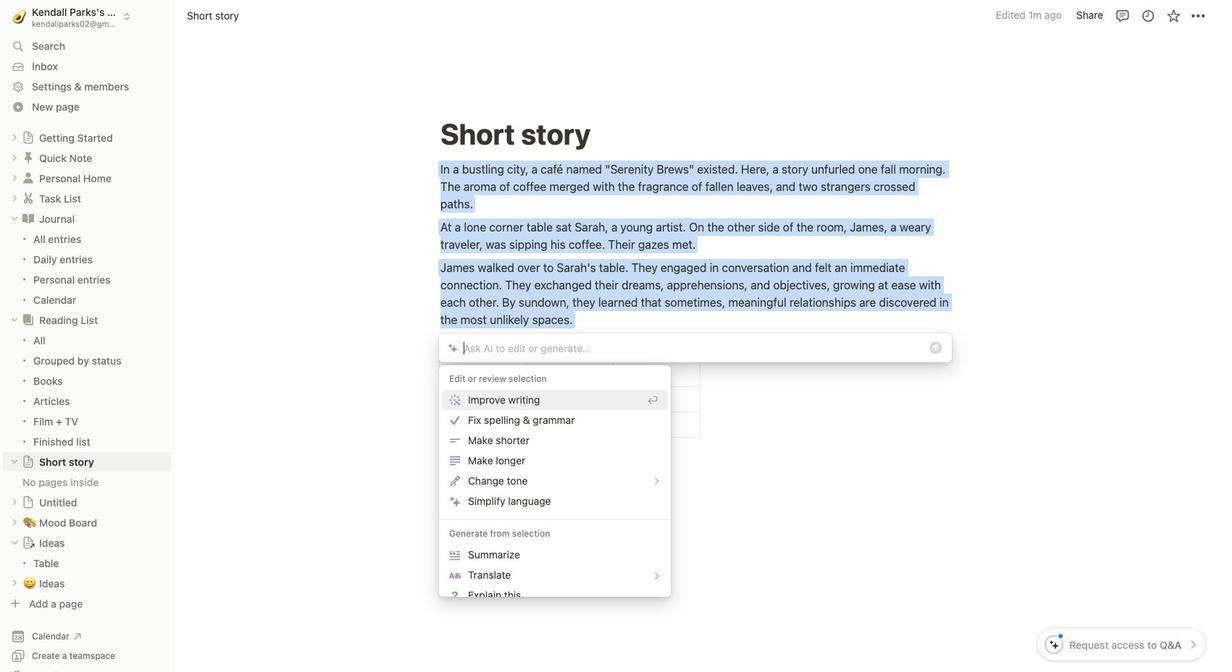 Task type: describe. For each thing, give the bounding box(es) containing it.
4 open image from the top
[[10, 580, 19, 588]]

send to ai image
[[929, 341, 943, 356]]

😀 image
[[23, 575, 36, 592]]

2 open image from the top
[[10, 154, 19, 162]]

2 open image from the top
[[10, 499, 19, 507]]

favorite image
[[1166, 8, 1180, 23]]

3 open image from the top
[[10, 194, 19, 203]]

🎨 image
[[23, 515, 36, 531]]

1 open image from the top
[[10, 174, 19, 183]]

2 group from the top
[[0, 331, 174, 452]]

3 close image from the top
[[10, 539, 19, 548]]

updates image
[[1141, 8, 1155, 23]]



Task type: locate. For each thing, give the bounding box(es) containing it.
close image
[[10, 215, 19, 223], [10, 458, 19, 467], [10, 539, 19, 548]]

1 group from the top
[[0, 229, 174, 310]]

close image
[[10, 316, 19, 325]]

2 vertical spatial close image
[[10, 539, 19, 548]]

2 vertical spatial open image
[[10, 194, 19, 203]]

0 vertical spatial group
[[0, 229, 174, 310]]

menu
[[439, 366, 671, 673]]

3 open image from the top
[[10, 519, 19, 528]]

change page icon image
[[22, 131, 35, 144], [21, 151, 35, 165], [21, 171, 35, 186], [21, 191, 35, 206], [21, 212, 35, 226], [21, 313, 35, 328], [22, 456, 35, 469], [22, 496, 35, 509], [22, 537, 35, 550]]

1 vertical spatial open image
[[10, 154, 19, 162]]

0 vertical spatial close image
[[10, 215, 19, 223]]

open image
[[10, 133, 19, 142], [10, 154, 19, 162], [10, 194, 19, 203]]

1 vertical spatial group
[[0, 331, 174, 452]]

comments image
[[1115, 8, 1130, 23]]

open image
[[10, 174, 19, 183], [10, 499, 19, 507], [10, 519, 19, 528], [10, 580, 19, 588]]

Ask AI to edit or generate… text field
[[464, 341, 923, 356]]

1 vertical spatial close image
[[10, 458, 19, 467]]

0 vertical spatial open image
[[10, 133, 19, 142]]

1 open image from the top
[[10, 133, 19, 142]]

🥑 image
[[13, 7, 26, 26]]

1 close image from the top
[[10, 215, 19, 223]]

2 close image from the top
[[10, 458, 19, 467]]

group
[[0, 229, 174, 310], [0, 331, 174, 452]]



Task type: vqa. For each thing, say whether or not it's contained in the screenshot.
the bottommost Open icon
yes



